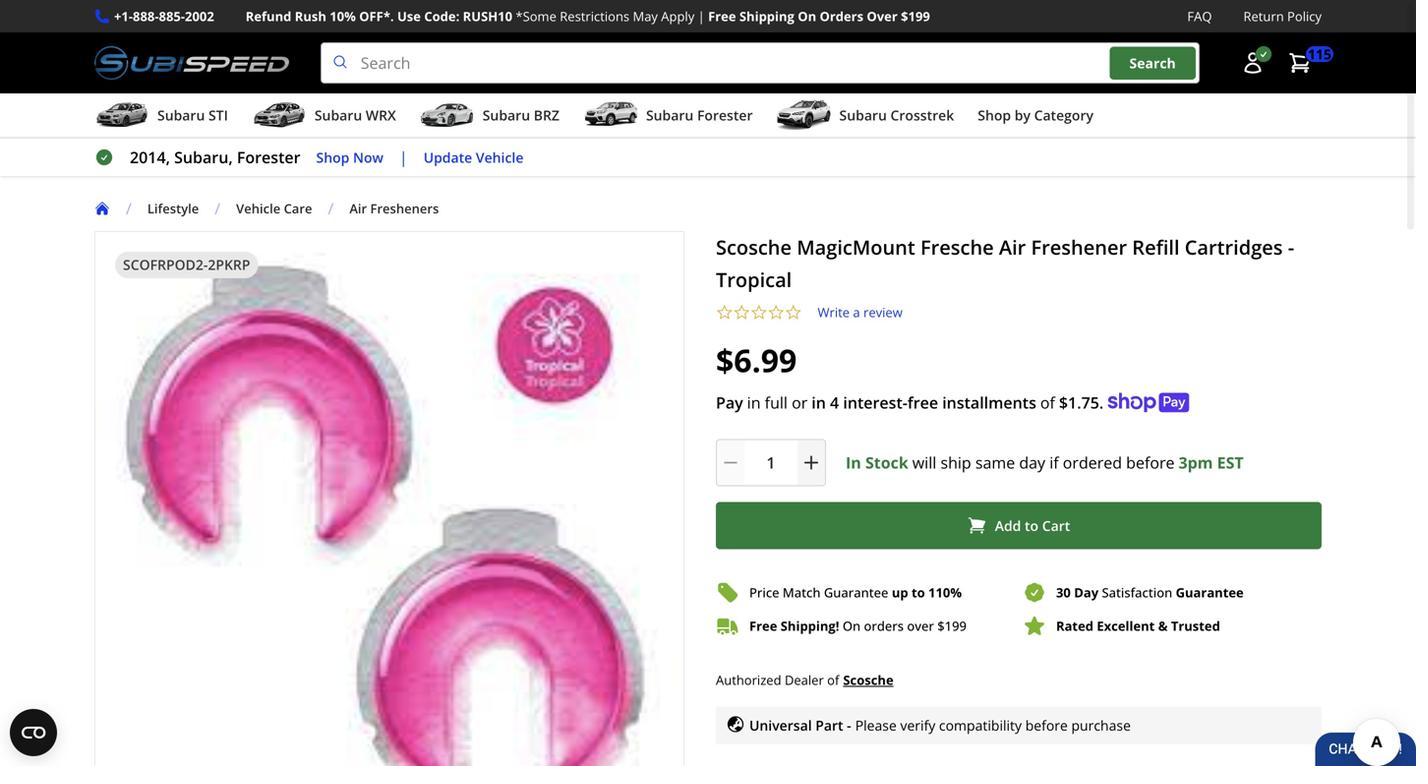 Task type: vqa. For each thing, say whether or not it's contained in the screenshot.
of within the 'Authorized Dealer of Scosche'
yes



Task type: locate. For each thing, give the bounding box(es) containing it.
subaru left the wrx
[[315, 106, 362, 125]]

verify
[[901, 716, 936, 735]]

0 horizontal spatial before
[[1026, 716, 1068, 735]]

| right now
[[399, 147, 408, 168]]

shop by category
[[978, 106, 1094, 125]]

ordered
[[1063, 452, 1123, 473]]

0 vertical spatial before
[[1127, 452, 1175, 473]]

5 subaru from the left
[[840, 106, 887, 125]]

wrx
[[366, 106, 396, 125]]

0 vertical spatial forester
[[698, 106, 753, 125]]

empty star image
[[716, 304, 734, 321], [768, 304, 785, 321]]

subaru left the brz
[[483, 106, 530, 125]]

1 horizontal spatial free
[[750, 618, 778, 635]]

1 horizontal spatial forester
[[698, 106, 753, 125]]

110%
[[929, 584, 962, 602]]

1 horizontal spatial /
[[215, 198, 221, 219]]

subaru sti button
[[94, 98, 228, 137]]

1 vertical spatial vehicle
[[236, 200, 281, 218]]

scosche inside 'authorized dealer of scosche'
[[844, 672, 894, 689]]

forester down search input field
[[698, 106, 753, 125]]

vehicle care
[[236, 200, 312, 218]]

1 horizontal spatial vehicle
[[476, 148, 524, 167]]

air right fresche
[[1000, 234, 1027, 261]]

in left the 4
[[812, 392, 826, 413]]

0 horizontal spatial shop
[[316, 148, 350, 167]]

1 vertical spatial shop
[[316, 148, 350, 167]]

1 vertical spatial |
[[399, 147, 408, 168]]

cart
[[1043, 516, 1071, 535]]

0 vertical spatial on
[[798, 7, 817, 25]]

1 horizontal spatial air
[[1000, 234, 1027, 261]]

empty star image
[[734, 304, 751, 321], [751, 304, 768, 321], [785, 304, 802, 321]]

refund rush 10% off*. use code: rush10 *some restrictions may apply | free shipping on orders over $199
[[246, 7, 931, 25]]

of right dealer
[[828, 671, 840, 689]]

0 horizontal spatial empty star image
[[716, 304, 734, 321]]

0 vertical spatial |
[[698, 7, 705, 25]]

1 in from the left
[[747, 392, 761, 413]]

subaru inside 'dropdown button'
[[157, 106, 205, 125]]

0 vertical spatial air
[[350, 200, 367, 218]]

purchase
[[1072, 716, 1132, 735]]

1 horizontal spatial empty star image
[[768, 304, 785, 321]]

match
[[783, 584, 821, 602]]

subaru crosstrek button
[[777, 98, 955, 137]]

0 vertical spatial vehicle
[[476, 148, 524, 167]]

1 horizontal spatial to
[[1025, 516, 1039, 535]]

1 vertical spatial free
[[750, 618, 778, 635]]

30 day satisfaction guarantee
[[1057, 584, 1244, 602]]

subaru for subaru crosstrek
[[840, 106, 887, 125]]

decrement image
[[721, 453, 741, 473]]

to
[[1025, 516, 1039, 535], [912, 584, 926, 602]]

part
[[816, 716, 844, 735]]

free right apply
[[709, 7, 737, 25]]

code:
[[424, 7, 460, 25]]

3 / from the left
[[328, 198, 334, 219]]

2 / from the left
[[215, 198, 221, 219]]

1 subaru from the left
[[157, 106, 205, 125]]

0 horizontal spatial /
[[126, 198, 132, 219]]

subaru right a subaru crosstrek thumbnail image
[[840, 106, 887, 125]]

in left full
[[747, 392, 761, 413]]

air
[[350, 200, 367, 218], [1000, 234, 1027, 261]]

| right apply
[[698, 7, 705, 25]]

orders
[[820, 7, 864, 25]]

or
[[792, 392, 808, 413]]

+1-888-885-2002
[[114, 7, 214, 25]]

1 vertical spatial air
[[1000, 234, 1027, 261]]

0 horizontal spatial scosche
[[716, 234, 792, 261]]

search button
[[1110, 47, 1196, 80]]

on
[[798, 7, 817, 25], [843, 618, 861, 635]]

shop by category button
[[978, 98, 1094, 137]]

to right add
[[1025, 516, 1039, 535]]

2 horizontal spatial /
[[328, 198, 334, 219]]

10%
[[330, 7, 356, 25]]

universal
[[750, 716, 812, 735]]

free
[[709, 7, 737, 25], [750, 618, 778, 635]]

return policy link
[[1244, 6, 1322, 27]]

interest-
[[844, 392, 908, 413]]

0 horizontal spatial of
[[828, 671, 840, 689]]

0 horizontal spatial -
[[847, 716, 852, 735]]

shop left now
[[316, 148, 350, 167]]

full
[[765, 392, 788, 413]]

subaru inside dropdown button
[[315, 106, 362, 125]]

restrictions
[[560, 7, 630, 25]]

vehicle down subaru brz dropdown button
[[476, 148, 524, 167]]

vehicle left care
[[236, 200, 281, 218]]

air left fresheners
[[350, 200, 367, 218]]

2 subaru from the left
[[315, 106, 362, 125]]

brz
[[534, 106, 560, 125]]

scosche inside scosche magicmount fresche air freshener refill cartridges - tropical
[[716, 234, 792, 261]]

rated excellent & trusted
[[1057, 618, 1221, 635]]

subaru for subaru brz
[[483, 106, 530, 125]]

4 subaru from the left
[[646, 106, 694, 125]]

a subaru wrx thumbnail image image
[[252, 100, 307, 130]]

of inside 'authorized dealer of scosche'
[[828, 671, 840, 689]]

rated
[[1057, 618, 1094, 635]]

0 vertical spatial scosche
[[716, 234, 792, 261]]

- inside scosche magicmount fresche air freshener refill cartridges - tropical
[[1289, 234, 1295, 261]]

air fresheners link
[[350, 200, 455, 218], [350, 200, 439, 218]]

- right cartridges
[[1289, 234, 1295, 261]]

day
[[1075, 584, 1099, 602]]

write
[[818, 304, 850, 321]]

scofrpod2-2pkrp
[[123, 255, 250, 274]]

shop inside dropdown button
[[978, 106, 1012, 125]]

/ right the lifestyle
[[215, 198, 221, 219]]

subaru right a subaru forester thumbnail image
[[646, 106, 694, 125]]

1 horizontal spatial in
[[812, 392, 826, 413]]

scosche up tropical
[[716, 234, 792, 261]]

115 button
[[1279, 43, 1334, 83]]

shop for shop by category
[[978, 106, 1012, 125]]

shop now link
[[316, 146, 384, 169]]

guarantee up trusted
[[1176, 584, 1244, 602]]

a subaru forester thumbnail image image
[[583, 100, 639, 130]]

1 horizontal spatial before
[[1127, 452, 1175, 473]]

0 vertical spatial -
[[1289, 234, 1295, 261]]

before
[[1127, 452, 1175, 473], [1026, 716, 1068, 735]]

installments
[[943, 392, 1037, 413]]

lifestyle link down subaru, in the left top of the page
[[147, 200, 215, 218]]

review
[[864, 304, 903, 321]]

0 vertical spatial to
[[1025, 516, 1039, 535]]

forester inside dropdown button
[[698, 106, 753, 125]]

1 horizontal spatial shop
[[978, 106, 1012, 125]]

forester down a subaru wrx thumbnail image
[[237, 147, 301, 168]]

vehicle care link
[[236, 200, 328, 218], [236, 200, 312, 218]]

scosche up please
[[844, 672, 894, 689]]

30
[[1057, 584, 1071, 602]]

scofrpod2-
[[123, 255, 208, 274]]

shop
[[978, 106, 1012, 125], [316, 148, 350, 167]]

subaru for subaru wrx
[[315, 106, 362, 125]]

scosche magicmount fresche air freshener refill cartridges - tropical
[[716, 234, 1295, 293]]

/ right care
[[328, 198, 334, 219]]

*some
[[516, 7, 557, 25]]

1 vertical spatial scosche
[[844, 672, 894, 689]]

1 vertical spatial on
[[843, 618, 861, 635]]

0 horizontal spatial on
[[798, 7, 817, 25]]

to right up
[[912, 584, 926, 602]]

None number field
[[716, 439, 827, 487]]

a subaru sti thumbnail image image
[[94, 100, 150, 130]]

0 horizontal spatial forester
[[237, 147, 301, 168]]

guarantee up free shipping! on orders over $ 199
[[824, 584, 889, 602]]

0 horizontal spatial guarantee
[[824, 584, 889, 602]]

1 horizontal spatial guarantee
[[1176, 584, 1244, 602]]

compatibility
[[940, 716, 1022, 735]]

free shipping! on orders over $ 199
[[750, 618, 967, 635]]

in
[[747, 392, 761, 413], [812, 392, 826, 413]]

subaru left sti
[[157, 106, 205, 125]]

a subaru crosstrek thumbnail image image
[[777, 100, 832, 130]]

free down the 'price'
[[750, 618, 778, 635]]

$199
[[901, 7, 931, 25]]

885-
[[159, 7, 185, 25]]

1 / from the left
[[126, 198, 132, 219]]

before left purchase
[[1026, 716, 1068, 735]]

/ right home icon at the left top of page
[[126, 198, 132, 219]]

1 horizontal spatial -
[[1289, 234, 1295, 261]]

0 horizontal spatial free
[[709, 7, 737, 25]]

scosche magicmount air freshener refill cartridges- tropical, image
[[95, 232, 684, 767]]

care
[[284, 200, 312, 218]]

use
[[398, 7, 421, 25]]

3 subaru from the left
[[483, 106, 530, 125]]

0 horizontal spatial in
[[747, 392, 761, 413]]

trusted
[[1172, 618, 1221, 635]]

1 vertical spatial to
[[912, 584, 926, 602]]

1 horizontal spatial scosche
[[844, 672, 894, 689]]

up
[[892, 584, 909, 602]]

orders
[[864, 618, 904, 635]]

1 vertical spatial before
[[1026, 716, 1068, 735]]

search input field
[[321, 42, 1200, 84]]

0 vertical spatial shop
[[978, 106, 1012, 125]]

before left 3pm
[[1127, 452, 1175, 473]]

- right 'part' at the right bottom of page
[[847, 716, 852, 735]]

1 vertical spatial forester
[[237, 147, 301, 168]]

add to cart button
[[716, 502, 1322, 550]]

in stock will ship same day if ordered before 3pm est
[[846, 452, 1244, 473]]

lifestyle link down 2014,
[[147, 200, 199, 218]]

1 empty star image from the left
[[734, 304, 751, 321]]

1 vertical spatial of
[[828, 671, 840, 689]]

of left $1.75
[[1041, 392, 1056, 413]]

shop now
[[316, 148, 384, 167]]

/ for lifestyle
[[126, 198, 132, 219]]

1 horizontal spatial of
[[1041, 392, 1056, 413]]

2 empty star image from the left
[[751, 304, 768, 321]]

shop left by
[[978, 106, 1012, 125]]



Task type: describe. For each thing, give the bounding box(es) containing it.
0 vertical spatial free
[[709, 7, 737, 25]]

pay
[[716, 392, 744, 413]]

update
[[424, 148, 473, 167]]

sti
[[209, 106, 228, 125]]

fresheners
[[370, 200, 439, 218]]

refill
[[1133, 234, 1180, 261]]

day
[[1020, 452, 1046, 473]]

now
[[353, 148, 384, 167]]

1 vertical spatial -
[[847, 716, 852, 735]]

rush
[[295, 7, 327, 25]]

home image
[[94, 201, 110, 217]]

2 empty star image from the left
[[768, 304, 785, 321]]

over
[[908, 618, 935, 635]]

subaru forester
[[646, 106, 753, 125]]

faq link
[[1188, 6, 1213, 27]]

subaru wrx button
[[252, 98, 396, 137]]

to inside button
[[1025, 516, 1039, 535]]

update vehicle button
[[424, 146, 524, 169]]

+1-
[[114, 7, 133, 25]]

0 horizontal spatial |
[[399, 147, 408, 168]]

2014,
[[130, 147, 170, 168]]

a
[[854, 304, 861, 321]]

excellent
[[1097, 618, 1156, 635]]

write a review
[[818, 304, 903, 321]]

199
[[945, 618, 967, 635]]

.
[[1100, 392, 1104, 413]]

write a review link
[[818, 304, 903, 321]]

magicmount
[[797, 234, 916, 261]]

price match guarantee up to 110%
[[750, 584, 962, 602]]

universal part - please verify compatibility before purchase
[[750, 716, 1132, 735]]

off*.
[[359, 7, 394, 25]]

/ for vehicle care
[[215, 198, 221, 219]]

add to cart
[[995, 516, 1071, 535]]

freshener
[[1032, 234, 1128, 261]]

888-
[[133, 7, 159, 25]]

1 guarantee from the left
[[824, 584, 889, 602]]

0 horizontal spatial to
[[912, 584, 926, 602]]

shop pay image
[[1108, 393, 1190, 413]]

free
[[908, 392, 939, 413]]

authorized
[[716, 671, 782, 689]]

dealer
[[785, 671, 824, 689]]

may
[[633, 7, 658, 25]]

authorized dealer of scosche
[[716, 671, 894, 689]]

category
[[1035, 106, 1094, 125]]

1 horizontal spatial on
[[843, 618, 861, 635]]

subaru,
[[174, 147, 233, 168]]

subaru sti
[[157, 106, 228, 125]]

0 vertical spatial of
[[1041, 392, 1056, 413]]

open widget image
[[10, 709, 57, 757]]

0 horizontal spatial vehicle
[[236, 200, 281, 218]]

will
[[913, 452, 937, 473]]

return policy
[[1244, 7, 1322, 25]]

cartridges
[[1185, 234, 1284, 261]]

apply
[[662, 7, 695, 25]]

lifestyle
[[147, 200, 199, 218]]

$
[[938, 618, 945, 635]]

1 horizontal spatial |
[[698, 7, 705, 25]]

$6.99
[[716, 339, 797, 382]]

add
[[995, 516, 1022, 535]]

2 in from the left
[[812, 392, 826, 413]]

2pkrp
[[208, 255, 250, 274]]

search
[[1130, 54, 1177, 72]]

please
[[856, 716, 897, 735]]

by
[[1015, 106, 1031, 125]]

fresche
[[921, 234, 994, 261]]

est
[[1218, 452, 1244, 473]]

scosche link
[[844, 670, 894, 691]]

tropical
[[716, 266, 792, 293]]

same
[[976, 452, 1016, 473]]

115
[[1309, 45, 1332, 63]]

stock
[[866, 452, 909, 473]]

2 guarantee from the left
[[1176, 584, 1244, 602]]

subaru wrx
[[315, 106, 396, 125]]

shipping!
[[781, 618, 840, 635]]

&
[[1159, 618, 1168, 635]]

subaru for subaru forester
[[646, 106, 694, 125]]

0 horizontal spatial air
[[350, 200, 367, 218]]

vehicle inside button
[[476, 148, 524, 167]]

4
[[831, 392, 840, 413]]

button image
[[1242, 51, 1265, 75]]

1 empty star image from the left
[[716, 304, 734, 321]]

update vehicle
[[424, 148, 524, 167]]

2014, subaru, forester
[[130, 147, 301, 168]]

subaru forester button
[[583, 98, 753, 137]]

subaru brz
[[483, 106, 560, 125]]

2002
[[185, 7, 214, 25]]

+1-888-885-2002 link
[[114, 6, 214, 27]]

subaru crosstrek
[[840, 106, 955, 125]]

air inside scosche magicmount fresche air freshener refill cartridges - tropical
[[1000, 234, 1027, 261]]

$1.75
[[1060, 392, 1100, 413]]

faq
[[1188, 7, 1213, 25]]

/ for air fresheners
[[328, 198, 334, 219]]

3 empty star image from the left
[[785, 304, 802, 321]]

pay in full or in 4 interest-free installments of $1.75 .
[[716, 392, 1104, 413]]

a subaru brz thumbnail image image
[[420, 100, 475, 130]]

subaru brz button
[[420, 98, 560, 137]]

return
[[1244, 7, 1285, 25]]

in
[[846, 452, 862, 473]]

shop for shop now
[[316, 148, 350, 167]]

subispeed logo image
[[94, 42, 289, 84]]

subaru for subaru sti
[[157, 106, 205, 125]]

increment image
[[802, 453, 822, 473]]



